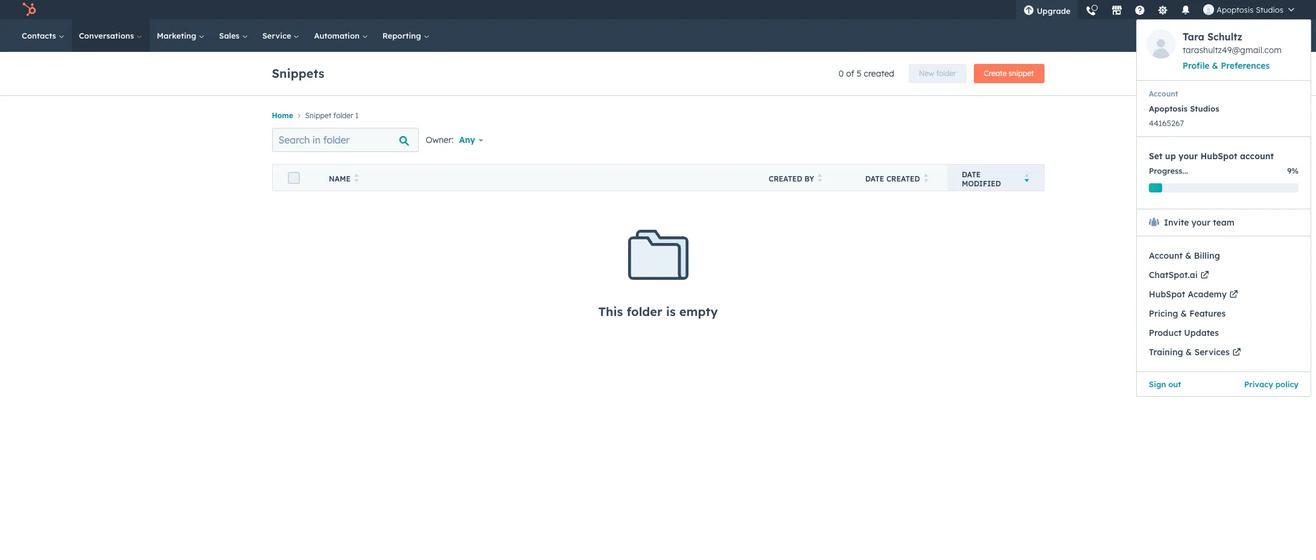 Task type: describe. For each thing, give the bounding box(es) containing it.
name
[[329, 175, 351, 184]]

Search search field
[[272, 128, 419, 152]]

press to sort. image
[[924, 174, 929, 183]]

academy
[[1188, 289, 1227, 300]]

account
[[1149, 251, 1183, 261]]

product updates link
[[1137, 324, 1311, 343]]

by
[[805, 175, 815, 184]]

date created button
[[851, 165, 948, 191]]

notifications button
[[1176, 0, 1197, 19]]

tara schultz tarashultz49@gmail.com profile & preferences
[[1183, 31, 1282, 71]]

privacy
[[1245, 380, 1274, 389]]

help image
[[1135, 5, 1146, 16]]

apoptosis studios menu
[[1137, 19, 1312, 397]]

set
[[1149, 151, 1163, 162]]

pricing
[[1149, 308, 1179, 319]]

account & billing link
[[1137, 246, 1311, 266]]

service link
[[255, 19, 307, 52]]

snippet folder 1
[[305, 111, 359, 120]]

press to sort. element for name
[[354, 174, 359, 184]]

marketplaces button
[[1105, 0, 1130, 19]]

upgrade image
[[1024, 5, 1035, 16]]

link opens in a new window image
[[1230, 290, 1238, 298]]

settings link
[[1151, 0, 1176, 19]]

apoptosis
[[1217, 5, 1254, 14]]

set up your hubspot account
[[1149, 151, 1274, 162]]

0 horizontal spatial hubspot
[[1149, 289, 1186, 300]]

descending sort. press to sort ascending. element
[[1025, 174, 1030, 184]]

notifications image
[[1181, 5, 1192, 16]]

tara schultz menu
[[1017, 0, 1312, 397]]

up
[[1166, 151, 1176, 162]]

folder for this
[[627, 304, 663, 319]]

1
[[355, 111, 359, 120]]

0
[[839, 68, 844, 79]]

sign out link
[[1149, 377, 1182, 392]]

calling icon image
[[1086, 6, 1097, 17]]

chatspot.ai
[[1149, 270, 1198, 281]]

& for billing
[[1186, 251, 1192, 261]]

new folder button
[[909, 64, 967, 83]]

automation
[[314, 31, 362, 40]]

new
[[919, 69, 935, 78]]

modified
[[962, 179, 1001, 188]]

tara schultz image inside apoptosis studios dropdown button
[[1204, 4, 1215, 15]]

preferences
[[1221, 60, 1270, 71]]

invite your team
[[1165, 217, 1235, 228]]

press to sort. image for name
[[354, 174, 359, 183]]

date for date modified
[[962, 170, 981, 179]]

conversations
[[79, 31, 136, 40]]

any button
[[459, 128, 492, 152]]

link opens in a new window image for chatspot.ai
[[1201, 271, 1209, 279]]

this
[[599, 304, 623, 319]]

account & billing
[[1149, 251, 1221, 261]]

marketing link
[[150, 19, 212, 52]]

press to sort. element for date created
[[924, 174, 929, 184]]

name button
[[315, 165, 755, 191]]

apoptosis studios
[[1217, 5, 1284, 14]]

tara
[[1183, 31, 1205, 43]]

schultz
[[1208, 31, 1243, 43]]

snippets banner
[[272, 60, 1045, 83]]

create snippet
[[984, 69, 1034, 78]]

snippet
[[305, 111, 332, 120]]

sales
[[219, 31, 242, 40]]

service
[[262, 31, 294, 40]]

profile
[[1183, 60, 1210, 71]]

home button
[[272, 111, 293, 120]]

privacy policy link
[[1245, 377, 1299, 392]]

account
[[1240, 151, 1274, 162]]

Search HubSpot search field
[[1147, 25, 1295, 46]]

product
[[1149, 328, 1182, 339]]

features
[[1190, 308, 1226, 319]]

hubspot academy
[[1149, 289, 1227, 300]]

of
[[847, 68, 855, 79]]

press to sort. element for created by
[[818, 174, 823, 184]]

tara schultz image inside apoptosis studios menu
[[1147, 30, 1176, 59]]



Task type: locate. For each thing, give the bounding box(es) containing it.
1 vertical spatial link opens in a new window image
[[1233, 348, 1241, 356]]

folder for new
[[937, 69, 957, 78]]

0 of 5 created
[[839, 68, 895, 79]]

0 horizontal spatial folder
[[334, 111, 353, 120]]

link opens in a new window image down billing
[[1201, 271, 1209, 279]]

contacts
[[22, 31, 58, 40]]

your right up
[[1179, 151, 1198, 162]]

product updates
[[1149, 328, 1219, 339]]

1 horizontal spatial folder
[[627, 304, 663, 319]]

&
[[1213, 60, 1219, 71], [1186, 251, 1192, 261], [1181, 308, 1187, 319], [1186, 347, 1192, 358]]

empty
[[680, 304, 718, 319]]

1 horizontal spatial tara schultz image
[[1204, 4, 1215, 15]]

press to sort. element
[[354, 174, 359, 184], [818, 174, 823, 184], [924, 174, 929, 184]]

1 press to sort. element from the left
[[354, 174, 359, 184]]

created left press to sort. image at right
[[887, 175, 920, 184]]

out
[[1169, 380, 1182, 389]]

created by button
[[755, 165, 851, 191]]

1 horizontal spatial hubspot
[[1201, 151, 1238, 162]]

date for date created
[[866, 175, 885, 184]]

0 horizontal spatial press to sort. element
[[354, 174, 359, 184]]

press to sort. image right by at the top of page
[[818, 174, 823, 183]]

folder left 1
[[334, 111, 353, 120]]

press to sort. image inside created by button
[[818, 174, 823, 183]]

date created
[[866, 175, 920, 184]]

1 vertical spatial your
[[1192, 217, 1211, 228]]

0 vertical spatial hubspot
[[1201, 151, 1238, 162]]

create
[[984, 69, 1007, 78]]

upgrade
[[1037, 6, 1071, 16]]

descending sort. press to sort ascending. image
[[1025, 174, 1030, 183]]

conversations link
[[72, 19, 150, 52]]

snippets
[[272, 65, 324, 81]]

2 horizontal spatial folder
[[937, 69, 957, 78]]

press to sort. image right name
[[354, 174, 359, 183]]

date modified
[[962, 170, 1001, 188]]

0 vertical spatial link opens in a new window image
[[1201, 271, 1209, 279]]

marketplaces image
[[1112, 5, 1123, 16]]

is
[[666, 304, 676, 319]]

1 vertical spatial folder
[[334, 111, 353, 120]]

2 horizontal spatial press to sort. element
[[924, 174, 929, 184]]

navigation containing home
[[272, 108, 1045, 123]]

3 press to sort. element from the left
[[924, 174, 929, 184]]

home
[[272, 111, 293, 120]]

press to sort. element right name
[[354, 174, 359, 184]]

sales link
[[212, 19, 255, 52]]

sign out
[[1149, 380, 1182, 389]]

press to sort. image for created by
[[818, 174, 823, 183]]

reporting link
[[375, 19, 437, 52]]

your
[[1179, 151, 1198, 162], [1192, 217, 1211, 228]]

0 horizontal spatial date
[[866, 175, 885, 184]]

press to sort. element inside created by button
[[818, 174, 823, 184]]

& down product updates
[[1186, 347, 1192, 358]]

this folder is empty
[[599, 304, 718, 319]]

& up product updates
[[1181, 308, 1187, 319]]

created inside snippets banner
[[864, 68, 895, 79]]

help button
[[1130, 0, 1151, 19]]

press to sort. element inside date created button
[[924, 174, 929, 184]]

& right profile
[[1213, 60, 1219, 71]]

press to sort. image
[[354, 174, 359, 183], [818, 174, 823, 183]]

folder for snippet
[[334, 111, 353, 120]]

pricing & features
[[1149, 308, 1226, 319]]

training
[[1149, 347, 1184, 358]]

owner:
[[426, 135, 454, 146]]

progress...
[[1149, 166, 1189, 176]]

press to sort. image inside name button
[[354, 174, 359, 183]]

tara schultz image
[[1204, 4, 1215, 15], [1147, 30, 1176, 59]]

apoptosis studios button
[[1197, 0, 1302, 19]]

marketing
[[157, 31, 199, 40]]

0 vertical spatial your
[[1179, 151, 1198, 162]]

any
[[459, 135, 475, 146]]

automation link
[[307, 19, 375, 52]]

contacts link
[[14, 19, 72, 52]]

created inside button
[[887, 175, 920, 184]]

policy
[[1276, 380, 1299, 389]]

date right press to sort. image at right
[[962, 170, 981, 179]]

services
[[1195, 347, 1230, 358]]

date left press to sort. image at right
[[866, 175, 885, 184]]

9%
[[1288, 166, 1299, 176]]

created right 5
[[864, 68, 895, 79]]

your left the team
[[1192, 217, 1211, 228]]

invite
[[1165, 217, 1190, 228]]

1 vertical spatial tara schultz image
[[1147, 30, 1176, 59]]

privacy policy
[[1245, 380, 1299, 389]]

2 press to sort. element from the left
[[818, 174, 823, 184]]

& for features
[[1181, 308, 1187, 319]]

team
[[1213, 217, 1235, 228]]

created by
[[769, 175, 815, 184]]

settings image
[[1158, 5, 1169, 16]]

1 press to sort. image from the left
[[354, 174, 359, 183]]

& inside tara schultz tarashultz49@gmail.com profile & preferences
[[1213, 60, 1219, 71]]

0 horizontal spatial link opens in a new window image
[[1201, 271, 1209, 279]]

hubspot
[[1201, 151, 1238, 162], [1149, 289, 1186, 300]]

& left billing
[[1186, 251, 1192, 261]]

updates
[[1185, 328, 1219, 339]]

2 vertical spatial folder
[[627, 304, 663, 319]]

snippet
[[1009, 69, 1034, 78]]

billing
[[1195, 251, 1221, 261]]

hubspot left account
[[1201, 151, 1238, 162]]

link opens in a new window image for training & services
[[1233, 348, 1241, 356]]

0 horizontal spatial press to sort. image
[[354, 174, 359, 183]]

& for services
[[1186, 347, 1192, 358]]

link opens in a new window image
[[1201, 271, 1209, 279], [1233, 348, 1241, 356]]

calling icon button
[[1081, 1, 1102, 19]]

hubspot link
[[14, 2, 45, 17]]

created
[[769, 175, 803, 184]]

tarashultz49@gmail.com
[[1183, 45, 1282, 56]]

tara schultz image right notifications dropdown button
[[1204, 4, 1215, 15]]

date inside date modified
[[962, 170, 981, 179]]

1 horizontal spatial date
[[962, 170, 981, 179]]

date inside date created button
[[866, 175, 885, 184]]

folder inside button
[[937, 69, 957, 78]]

0 vertical spatial tara schultz image
[[1204, 4, 1215, 15]]

0 vertical spatial folder
[[937, 69, 957, 78]]

link opens in a new window image down product updates link
[[1233, 348, 1241, 356]]

1 horizontal spatial press to sort. image
[[818, 174, 823, 183]]

navigation
[[272, 108, 1045, 123]]

sign
[[1149, 380, 1167, 389]]

folder right new
[[937, 69, 957, 78]]

hubspot image
[[22, 2, 36, 17]]

2 press to sort. image from the left
[[818, 174, 823, 183]]

new folder
[[919, 69, 957, 78]]

reporting
[[383, 31, 423, 40]]

hubspot up pricing
[[1149, 289, 1186, 300]]

1 horizontal spatial link opens in a new window image
[[1233, 348, 1241, 356]]

press to sort. element inside name button
[[354, 174, 359, 184]]

date modified button
[[948, 165, 1044, 191]]

0 vertical spatial created
[[864, 68, 895, 79]]

0 horizontal spatial tara schultz image
[[1147, 30, 1176, 59]]

folder inside navigation
[[334, 111, 353, 120]]

date
[[962, 170, 981, 179], [866, 175, 885, 184]]

studios
[[1256, 5, 1284, 14]]

invite your team link
[[1137, 209, 1311, 236]]

press to sort. element right date created
[[924, 174, 929, 184]]

created
[[864, 68, 895, 79], [887, 175, 920, 184]]

1 horizontal spatial press to sort. element
[[818, 174, 823, 184]]

folder left the is
[[627, 304, 663, 319]]

1 vertical spatial hubspot
[[1149, 289, 1186, 300]]

1 vertical spatial created
[[887, 175, 920, 184]]

press to sort. element right by at the top of page
[[818, 174, 823, 184]]

tara schultz image down settings image
[[1147, 30, 1176, 59]]

folder
[[937, 69, 957, 78], [334, 111, 353, 120], [627, 304, 663, 319]]

training & services
[[1149, 347, 1230, 358]]

5
[[857, 68, 862, 79]]

tara schultz menu item
[[1137, 0, 1312, 397]]

pricing & features link
[[1137, 304, 1311, 324]]

create snippet button
[[974, 64, 1045, 83]]



Task type: vqa. For each thing, say whether or not it's contained in the screenshot.
you'd
no



